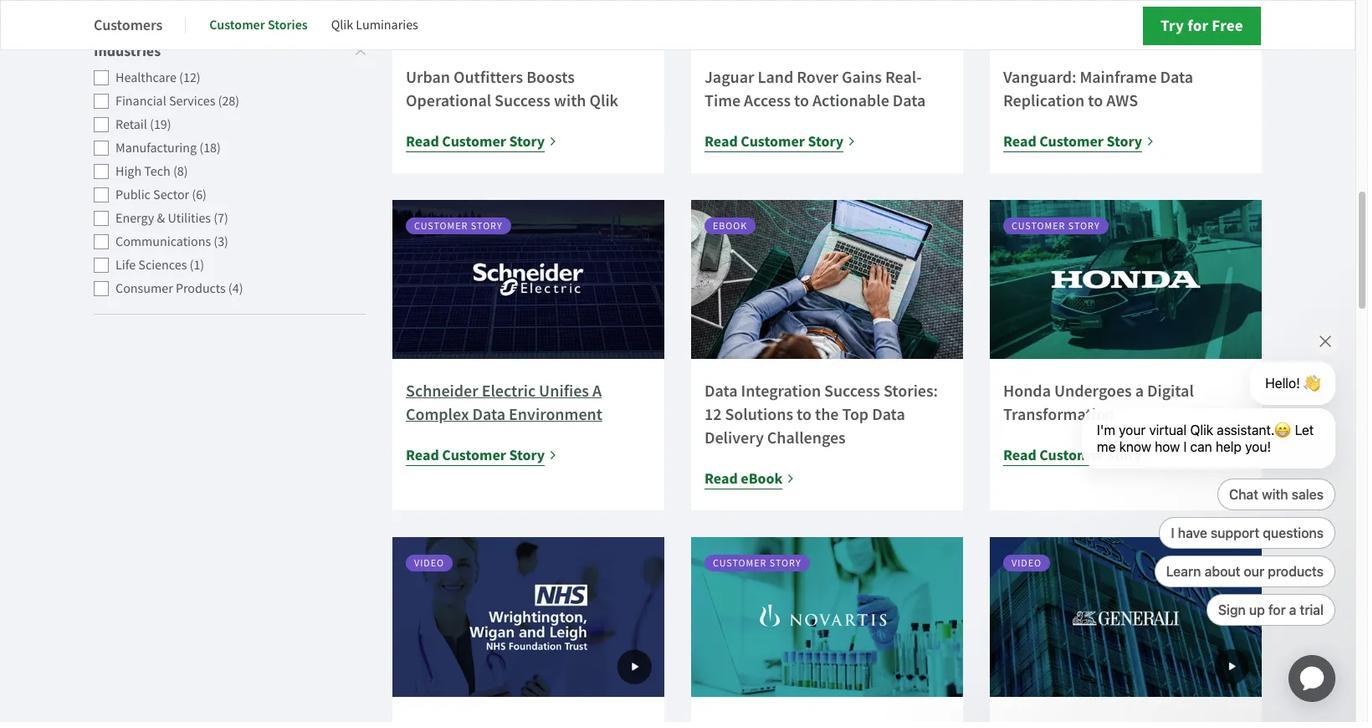 Task type: describe. For each thing, give the bounding box(es) containing it.
life
[[115, 257, 136, 274]]

read ebook link
[[705, 467, 795, 491]]

read customer story down transformation
[[1003, 446, 1142, 466]]

read customer story link for time
[[705, 130, 856, 153]]

data up 12
[[705, 380, 738, 402]]

services
[[169, 93, 215, 110]]

read customer story link for with
[[406, 130, 558, 153]]

0 vertical spatial ebook
[[713, 219, 747, 233]]

(12)
[[179, 70, 201, 86]]

stories
[[268, 16, 308, 33]]

healthcare
[[115, 70, 176, 86]]

try for free link
[[1143, 7, 1261, 45]]

read for vanguard: mainframe data replication to aws
[[1003, 131, 1037, 151]]

a
[[592, 380, 602, 402]]

unifies
[[539, 380, 589, 402]]

outfitters
[[454, 66, 523, 88]]

transformation
[[1003, 404, 1115, 425]]

data inside vanguard: mainframe data replication to aws
[[1160, 66, 1193, 88]]

integration
[[741, 380, 821, 402]]

qlik luminaries
[[331, 17, 418, 33]]

honda undergoes a digital transformation link
[[1003, 380, 1194, 425]]

rover
[[797, 66, 839, 88]]

jaguar land rover gains real- time access to actionable data
[[705, 66, 926, 111]]

&
[[157, 210, 165, 227]]

undergoes
[[1054, 380, 1132, 402]]

read customer story link for data
[[406, 444, 558, 467]]

challenges
[[767, 427, 846, 449]]

industries
[[94, 41, 161, 61]]

(3)
[[214, 234, 228, 250]]

1 vertical spatial ebook
[[741, 469, 783, 489]]

mainframe
[[1080, 66, 1157, 88]]

urban outfitters boosts operational success with qlik
[[406, 66, 618, 111]]

(4)
[[228, 281, 243, 297]]

top
[[842, 404, 869, 425]]

video generali image
[[990, 538, 1262, 697]]

vanguard: mainframe data replication to aws link
[[1003, 66, 1193, 111]]

(19)
[[150, 117, 171, 133]]

read customer story for with
[[406, 131, 545, 151]]

(28)
[[218, 93, 239, 110]]

customer inside menu bar
[[209, 16, 265, 33]]

customers menu bar
[[94, 5, 442, 45]]

digital
[[1147, 380, 1194, 402]]

with
[[554, 89, 586, 111]]

jaguar land rover gains real- time access to actionable data link
[[705, 66, 926, 111]]

(8)
[[173, 163, 188, 180]]

data down 'stories:' at the right of page
[[872, 404, 905, 425]]

products
[[176, 281, 226, 297]]

energy
[[115, 210, 154, 227]]

read customer story for data
[[406, 446, 545, 466]]

honda
[[1003, 380, 1051, 402]]

read customer story for aws
[[1003, 131, 1142, 151]]

(6)
[[192, 187, 207, 204]]

gains
[[842, 66, 882, 88]]

vanguard:
[[1003, 66, 1076, 88]]

environment
[[509, 404, 602, 425]]

healthcare (12) financial services (28) retail (19) manufacturing (18) high tech (8) public sector (6) energy & utilities (7) communications (3) life sciences (1) consumer products (4)
[[115, 70, 243, 297]]

(1)
[[190, 257, 204, 274]]

industries button
[[94, 40, 366, 63]]

urban outfitters boosts operational success with qlik link
[[406, 66, 618, 111]]

success inside "data integration success stories: 12 solutions to the top data delivery challenges"
[[824, 380, 880, 402]]

qlik luminaries link
[[331, 5, 418, 45]]

customer stories link
[[209, 5, 308, 45]]

to inside "data integration success stories: 12 solutions to the top data delivery challenges"
[[797, 404, 812, 425]]

solutions
[[725, 404, 793, 425]]

1 video link from the left
[[392, 538, 664, 697]]

real-
[[885, 66, 922, 88]]

aws
[[1106, 89, 1138, 111]]

utilities
[[168, 210, 211, 227]]

data integration success stories: 12 solutions to the top data delivery challenges link
[[705, 380, 938, 449]]

honda undergoes a digital transformation
[[1003, 380, 1194, 425]]

try for free
[[1161, 15, 1243, 36]]

image image
[[691, 200, 963, 359]]



Task type: locate. For each thing, give the bounding box(es) containing it.
read for honda undergoes a digital transformation
[[1003, 446, 1037, 466]]

1 horizontal spatial qlik
[[590, 89, 618, 111]]

sciences
[[138, 257, 187, 274]]

video link
[[392, 538, 664, 697], [990, 538, 1262, 697]]

communications
[[115, 234, 211, 250]]

customerstory novartis image
[[691, 538, 963, 697]]

schneider electric unifies a complex data environment
[[406, 380, 602, 425]]

consumer
[[115, 281, 173, 297]]

read customer story down operational
[[406, 131, 545, 151]]

read down time
[[705, 131, 738, 151]]

data integration success stories: 12 solutions to the top data delivery challenges
[[705, 380, 938, 449]]

sector
[[153, 187, 189, 204]]

read for urban outfitters boosts operational success with qlik
[[406, 131, 439, 151]]

luminaries
[[356, 17, 418, 33]]

the
[[815, 404, 839, 425]]

read customer story link
[[406, 130, 558, 153], [705, 130, 856, 153], [1003, 130, 1155, 153], [406, 444, 558, 467], [1003, 444, 1155, 467]]

data inside "schneider electric unifies a complex data environment"
[[472, 404, 506, 425]]

read customer story down access in the top right of the page
[[705, 131, 844, 151]]

customers
[[94, 15, 163, 35]]

boosts
[[526, 66, 575, 88]]

0 horizontal spatial customer story
[[414, 219, 503, 233]]

0 horizontal spatial success
[[495, 89, 551, 111]]

ebook link
[[691, 200, 963, 359]]

read customer story link down "schneider electric unifies a complex data environment"
[[406, 444, 558, 467]]

0 vertical spatial qlik
[[331, 17, 353, 33]]

1 horizontal spatial customer story
[[713, 557, 801, 570]]

qlik
[[331, 17, 353, 33], [590, 89, 618, 111]]

success
[[495, 89, 551, 111], [824, 380, 880, 402]]

application
[[1269, 635, 1356, 722]]

read for data integration success stories: 12 solutions to the top data delivery challenges
[[705, 469, 738, 489]]

operational
[[406, 89, 491, 111]]

0 horizontal spatial customer story link
[[392, 200, 664, 359]]

1 horizontal spatial customer story link
[[691, 538, 963, 697]]

to inside vanguard: mainframe data replication to aws
[[1088, 89, 1103, 111]]

0 horizontal spatial qlik
[[331, 17, 353, 33]]

read customer story
[[406, 131, 545, 151], [705, 131, 844, 151], [1003, 131, 1142, 151], [406, 446, 545, 466], [1003, 446, 1142, 466]]

read customer story down replication
[[1003, 131, 1142, 151]]

1 video from the left
[[414, 557, 444, 570]]

success down the 'boosts'
[[495, 89, 551, 111]]

data down real-
[[893, 89, 926, 111]]

customer story link for undergoes
[[990, 200, 1262, 359]]

2 horizontal spatial customer story
[[1012, 219, 1100, 233]]

data
[[1160, 66, 1193, 88], [893, 89, 926, 111], [705, 380, 738, 402], [472, 404, 506, 425], [872, 404, 905, 425]]

qlik inside customers menu bar
[[331, 17, 353, 33]]

to left aws
[[1088, 89, 1103, 111]]

read down operational
[[406, 131, 439, 151]]

read customer story down complex
[[406, 446, 545, 466]]

customer story link for electric
[[392, 200, 664, 359]]

story
[[509, 131, 545, 151], [808, 131, 844, 151], [1107, 131, 1142, 151], [471, 219, 503, 233], [1068, 219, 1100, 233], [509, 446, 545, 466], [1107, 446, 1142, 466], [770, 557, 801, 570]]

qlik inside urban outfitters boosts operational success with qlik
[[590, 89, 618, 111]]

to inside jaguar land rover gains real- time access to actionable data
[[794, 89, 809, 111]]

1 horizontal spatial success
[[824, 380, 880, 402]]

customer
[[209, 16, 265, 33], [442, 131, 506, 151], [741, 131, 805, 151], [1040, 131, 1104, 151], [414, 219, 468, 233], [1012, 219, 1066, 233], [442, 446, 506, 466], [1040, 446, 1104, 466], [713, 557, 767, 570]]

electric
[[482, 380, 536, 402]]

public
[[115, 187, 151, 204]]

to
[[794, 89, 809, 111], [1088, 89, 1103, 111], [797, 404, 812, 425]]

delivery
[[705, 427, 764, 449]]

2 video link from the left
[[990, 538, 1262, 697]]

0 horizontal spatial video
[[414, 557, 444, 570]]

customer story for schneider
[[414, 219, 503, 233]]

financial
[[115, 93, 166, 110]]

data inside jaguar land rover gains real- time access to actionable data
[[893, 89, 926, 111]]

qlik right with
[[590, 89, 618, 111]]

read customer story link down access in the top right of the page
[[705, 130, 856, 153]]

0 horizontal spatial video link
[[392, 538, 664, 697]]

success up top
[[824, 380, 880, 402]]

retail
[[115, 117, 147, 133]]

2 video from the left
[[1012, 557, 1042, 570]]

honda image
[[990, 200, 1262, 359]]

read customer story link down operational
[[406, 130, 558, 153]]

success inside urban outfitters boosts operational success with qlik
[[495, 89, 551, 111]]

try
[[1161, 15, 1184, 36]]

(18)
[[199, 140, 221, 157]]

read customer story for time
[[705, 131, 844, 151]]

0 vertical spatial success
[[495, 89, 551, 111]]

read down transformation
[[1003, 446, 1037, 466]]

customer stories
[[209, 16, 308, 33]]

qlik left luminaries
[[331, 17, 353, 33]]

1 horizontal spatial video link
[[990, 538, 1262, 697]]

vanguard: mainframe data replication to aws
[[1003, 66, 1193, 111]]

schneider electric unifies a complex data environment link
[[406, 380, 602, 425]]

access
[[744, 89, 791, 111]]

manufacturing
[[115, 140, 197, 157]]

read down replication
[[1003, 131, 1037, 151]]

schneider
[[406, 380, 478, 402]]

read for schneider electric unifies a complex data environment
[[406, 446, 439, 466]]

read down complex
[[406, 446, 439, 466]]

read customer story link for aws
[[1003, 130, 1155, 153]]

read customer story link down transformation
[[1003, 444, 1155, 467]]

read
[[406, 131, 439, 151], [705, 131, 738, 151], [1003, 131, 1037, 151], [406, 446, 439, 466], [1003, 446, 1037, 466], [705, 469, 738, 489]]

complex
[[406, 404, 469, 425]]

replication
[[1003, 89, 1085, 111]]

stories:
[[884, 380, 938, 402]]

data down try
[[1160, 66, 1193, 88]]

read customer story link down replication
[[1003, 130, 1155, 153]]

read for jaguar land rover gains real- time access to actionable data
[[705, 131, 738, 151]]

free
[[1212, 15, 1243, 36]]

read down delivery
[[705, 469, 738, 489]]

customer story for honda
[[1012, 219, 1100, 233]]

1 vertical spatial success
[[824, 380, 880, 402]]

land
[[758, 66, 793, 88]]

2 horizontal spatial customer story link
[[990, 200, 1262, 359]]

for
[[1188, 15, 1209, 36]]

high
[[115, 163, 142, 180]]

customer story link
[[392, 200, 664, 359], [990, 200, 1262, 359], [691, 538, 963, 697]]

a
[[1135, 380, 1144, 402]]

tech
[[144, 163, 171, 180]]

(7)
[[214, 210, 228, 227]]

customer story
[[414, 219, 503, 233], [1012, 219, 1100, 233], [713, 557, 801, 570]]

to left the
[[797, 404, 812, 425]]

jaguar
[[705, 66, 754, 88]]

12
[[705, 404, 722, 425]]

actionable
[[812, 89, 889, 111]]

urban
[[406, 66, 450, 88]]

1 horizontal spatial video
[[1012, 557, 1042, 570]]

ebook
[[713, 219, 747, 233], [741, 469, 783, 489]]

time
[[705, 89, 741, 111]]

read ebook
[[705, 469, 783, 489]]

1 vertical spatial qlik
[[590, 89, 618, 111]]

data down electric
[[472, 404, 506, 425]]

to down the rover
[[794, 89, 809, 111]]



Task type: vqa. For each thing, say whether or not it's contained in the screenshot.
top "Of"
no



